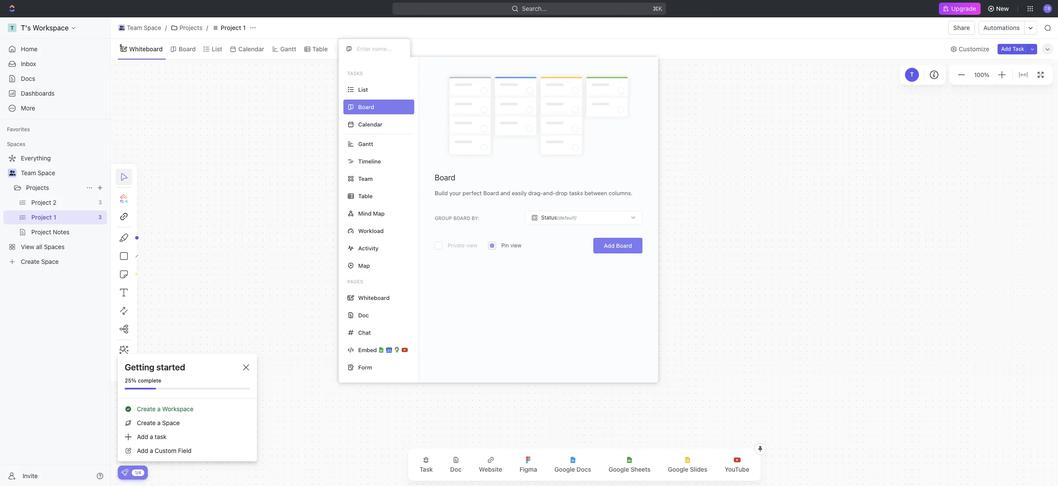 Task type: locate. For each thing, give the bounding box(es) containing it.
view right private
[[467, 242, 478, 249]]

field
[[178, 447, 192, 455]]

slides
[[691, 466, 708, 473]]

list down the "project 1" link
[[212, 45, 222, 52]]

pin view
[[502, 242, 522, 249]]

1 horizontal spatial team space
[[127, 24, 161, 31]]

25% complete
[[125, 378, 161, 384]]

your
[[450, 190, 461, 197]]

projects inside sidebar navigation
[[26, 184, 49, 191]]

0 vertical spatial user group image
[[119, 26, 125, 30]]

google right figma on the bottom
[[555, 466, 575, 473]]

list
[[212, 45, 222, 52], [359, 86, 368, 93]]

1 horizontal spatial list
[[359, 86, 368, 93]]

0 vertical spatial projects link
[[169, 23, 205, 33]]

whiteboard down pages
[[359, 294, 390, 301]]

form
[[359, 364, 372, 371]]

and-
[[543, 190, 556, 197]]

map down "activity"
[[359, 262, 370, 269]]

google left sheets
[[609, 466, 630, 473]]

0 vertical spatial calendar
[[239, 45, 264, 52]]

1 google from the left
[[555, 466, 575, 473]]

doc up chat
[[359, 312, 369, 319]]

task
[[1013, 45, 1025, 52], [420, 466, 433, 473]]

3 google from the left
[[668, 466, 689, 473]]

google slides
[[668, 466, 708, 473]]

docs link
[[3, 72, 107, 86]]

0 horizontal spatial list
[[212, 45, 222, 52]]

add for add a task
[[137, 433, 148, 441]]

doc right task button
[[451, 466, 462, 473]]

view right pin
[[511, 242, 522, 249]]

board inside 'link'
[[179, 45, 196, 52]]

2 vertical spatial space
[[162, 419, 180, 427]]

0 vertical spatial team space link
[[116, 23, 164, 33]]

board
[[179, 45, 196, 52], [435, 173, 456, 182], [484, 190, 499, 197], [617, 242, 633, 249]]

1 horizontal spatial projects
[[180, 24, 203, 31]]

google
[[555, 466, 575, 473], [609, 466, 630, 473], [668, 466, 689, 473]]

1 horizontal spatial user group image
[[119, 26, 125, 30]]

0 horizontal spatial whiteboard
[[129, 45, 163, 52]]

create a workspace
[[137, 405, 194, 413]]

calendar down '1' in the left top of the page
[[239, 45, 264, 52]]

task button
[[413, 452, 440, 479]]

gantt inside "link"
[[281, 45, 297, 52]]

board
[[454, 215, 471, 221]]

team down spaces
[[21, 169, 36, 177]]

1 create from the top
[[137, 405, 156, 413]]

space inside sidebar navigation
[[38, 169, 55, 177]]

1 vertical spatial table
[[359, 193, 373, 199]]

view for pin view
[[511, 242, 522, 249]]

embed
[[359, 347, 377, 354]]

a up task
[[157, 419, 161, 427]]

0 horizontal spatial team space link
[[21, 166, 105, 180]]

1 vertical spatial whiteboard
[[359, 294, 390, 301]]

0 horizontal spatial google
[[555, 466, 575, 473]]

0 vertical spatial map
[[373, 210, 385, 217]]

status
[[542, 215, 557, 221]]

a up create a space
[[157, 405, 161, 413]]

2 google from the left
[[609, 466, 630, 473]]

docs inside 'button'
[[577, 466, 592, 473]]

doc
[[359, 312, 369, 319], [451, 466, 462, 473]]

docs
[[21, 75, 35, 82], [577, 466, 592, 473]]

team space link
[[116, 23, 164, 33], [21, 166, 105, 180]]

view
[[467, 242, 478, 249], [511, 242, 522, 249]]

0 vertical spatial list
[[212, 45, 222, 52]]

team space up whiteboard link
[[127, 24, 161, 31]]

0 horizontal spatial view
[[467, 242, 478, 249]]

1 horizontal spatial table
[[359, 193, 373, 199]]

add task
[[1002, 45, 1025, 52]]

by:
[[472, 215, 480, 221]]

task left doc button
[[420, 466, 433, 473]]

1 vertical spatial docs
[[577, 466, 592, 473]]

team
[[127, 24, 142, 31], [21, 169, 36, 177], [359, 175, 373, 182]]

1 horizontal spatial google
[[609, 466, 630, 473]]

table right gantt "link"
[[313, 45, 328, 52]]

0 vertical spatial space
[[144, 24, 161, 31]]

0 horizontal spatial docs
[[21, 75, 35, 82]]

customize button
[[948, 43, 993, 55]]

calendar
[[239, 45, 264, 52], [359, 121, 383, 128]]

0 vertical spatial team space
[[127, 24, 161, 31]]

a left task
[[150, 433, 153, 441]]

0 vertical spatial gantt
[[281, 45, 297, 52]]

0 vertical spatial docs
[[21, 75, 35, 82]]

1 vertical spatial task
[[420, 466, 433, 473]]

0 vertical spatial projects
[[180, 24, 203, 31]]

1 horizontal spatial docs
[[577, 466, 592, 473]]

0 horizontal spatial user group image
[[9, 171, 15, 176]]

whiteboard
[[129, 45, 163, 52], [359, 294, 390, 301]]

2 horizontal spatial space
[[162, 419, 180, 427]]

create for create a workspace
[[137, 405, 156, 413]]

user group image
[[119, 26, 125, 30], [9, 171, 15, 176]]

create for create a space
[[137, 419, 156, 427]]

0 horizontal spatial team space
[[21, 169, 55, 177]]

0 vertical spatial create
[[137, 405, 156, 413]]

1 horizontal spatial doc
[[451, 466, 462, 473]]

a down add a task
[[150, 447, 153, 455]]

website
[[479, 466, 503, 473]]

1 horizontal spatial view
[[511, 242, 522, 249]]

1/4
[[135, 470, 141, 475]]

1 vertical spatial list
[[359, 86, 368, 93]]

task down automations button
[[1013, 45, 1025, 52]]

0 vertical spatial whiteboard
[[129, 45, 163, 52]]

0 horizontal spatial table
[[313, 45, 328, 52]]

1 horizontal spatial space
[[144, 24, 161, 31]]

a for space
[[157, 419, 161, 427]]

1 vertical spatial team space
[[21, 169, 55, 177]]

0 horizontal spatial gantt
[[281, 45, 297, 52]]

youtube button
[[718, 452, 757, 479]]

1 vertical spatial space
[[38, 169, 55, 177]]

spaces
[[7, 141, 25, 147]]

0 vertical spatial doc
[[359, 312, 369, 319]]

1 horizontal spatial task
[[1013, 45, 1025, 52]]

1 vertical spatial doc
[[451, 466, 462, 473]]

whiteboard left board 'link'
[[129, 45, 163, 52]]

1 / from the left
[[165, 24, 167, 31]]

inbox link
[[3, 57, 107, 71]]

gantt left table link
[[281, 45, 297, 52]]

favorites
[[7, 126, 30, 133]]

google inside the google slides button
[[668, 466, 689, 473]]

1 view from the left
[[467, 242, 478, 249]]

1 vertical spatial projects
[[26, 184, 49, 191]]

table link
[[311, 43, 328, 55]]

google for google sheets
[[609, 466, 630, 473]]

team space down spaces
[[21, 169, 55, 177]]

table up mind
[[359, 193, 373, 199]]

gantt
[[281, 45, 297, 52], [359, 140, 373, 147]]

youtube
[[725, 466, 750, 473]]

google inside google docs 'button'
[[555, 466, 575, 473]]

map right mind
[[373, 210, 385, 217]]

0 horizontal spatial space
[[38, 169, 55, 177]]

1 vertical spatial create
[[137, 419, 156, 427]]

user group image inside sidebar navigation
[[9, 171, 15, 176]]

1 horizontal spatial whiteboard
[[359, 294, 390, 301]]

create
[[137, 405, 156, 413], [137, 419, 156, 427]]

gantt up timeline
[[359, 140, 373, 147]]

workload
[[359, 227, 384, 234]]

0 horizontal spatial task
[[420, 466, 433, 473]]

create up add a task
[[137, 419, 156, 427]]

2 view from the left
[[511, 242, 522, 249]]

google left the 'slides'
[[668, 466, 689, 473]]

list down tasks
[[359, 86, 368, 93]]

google inside the google sheets button
[[609, 466, 630, 473]]

0 horizontal spatial calendar
[[239, 45, 264, 52]]

calendar up timeline
[[359, 121, 383, 128]]

tree containing team space
[[3, 151, 107, 269]]

1 vertical spatial user group image
[[9, 171, 15, 176]]

private view
[[448, 242, 478, 249]]

project 1
[[221, 24, 246, 31]]

2 / from the left
[[206, 24, 208, 31]]

projects
[[180, 24, 203, 31], [26, 184, 49, 191]]

Enter name... field
[[356, 45, 403, 53]]

tree
[[3, 151, 107, 269]]

1 horizontal spatial /
[[206, 24, 208, 31]]

list inside 'link'
[[212, 45, 222, 52]]

custom
[[155, 447, 177, 455]]

1 horizontal spatial calendar
[[359, 121, 383, 128]]

0 vertical spatial table
[[313, 45, 328, 52]]

doc button
[[444, 452, 469, 479]]

1 horizontal spatial map
[[373, 210, 385, 217]]

add a task
[[137, 433, 167, 441]]

0 horizontal spatial map
[[359, 262, 370, 269]]

status (default)
[[542, 215, 577, 221]]

table
[[313, 45, 328, 52], [359, 193, 373, 199]]

100%
[[975, 71, 990, 78]]

google sheets
[[609, 466, 651, 473]]

0 vertical spatial task
[[1013, 45, 1025, 52]]

1 horizontal spatial projects link
[[169, 23, 205, 33]]

onboarding checklist button image
[[121, 469, 128, 476]]

team down timeline
[[359, 175, 373, 182]]

2 horizontal spatial google
[[668, 466, 689, 473]]

⌘k
[[653, 5, 663, 12]]

view for private view
[[467, 242, 478, 249]]

getting started
[[125, 362, 185, 372]]

1 vertical spatial gantt
[[359, 140, 373, 147]]

google docs
[[555, 466, 592, 473]]

a for custom
[[150, 447, 153, 455]]

0 horizontal spatial team
[[21, 169, 36, 177]]

docs inside sidebar navigation
[[21, 75, 35, 82]]

add for add a custom field
[[137, 447, 148, 455]]

add
[[1002, 45, 1012, 52], [604, 242, 615, 249], [137, 433, 148, 441], [137, 447, 148, 455]]

1 vertical spatial projects link
[[26, 181, 83, 195]]

2 create from the top
[[137, 419, 156, 427]]

team up whiteboard link
[[127, 24, 142, 31]]

tree inside sidebar navigation
[[3, 151, 107, 269]]

0 horizontal spatial projects
[[26, 184, 49, 191]]

0 horizontal spatial /
[[165, 24, 167, 31]]

google for google docs
[[555, 466, 575, 473]]

create up create a space
[[137, 405, 156, 413]]

task inside button
[[420, 466, 433, 473]]

started
[[157, 362, 185, 372]]

figma
[[520, 466, 538, 473]]

board link
[[177, 43, 196, 55]]

0 horizontal spatial projects link
[[26, 181, 83, 195]]

add inside button
[[1002, 45, 1012, 52]]

map
[[373, 210, 385, 217], [359, 262, 370, 269]]



Task type: vqa. For each thing, say whether or not it's contained in the screenshot.
right /
yes



Task type: describe. For each thing, give the bounding box(es) containing it.
mind map
[[359, 210, 385, 217]]

whiteboard link
[[127, 43, 163, 55]]

drop
[[556, 190, 568, 197]]

google sheets button
[[602, 452, 658, 479]]

automations button
[[980, 21, 1025, 34]]

list link
[[210, 43, 222, 55]]

2 horizontal spatial team
[[359, 175, 373, 182]]

dashboards link
[[3, 87, 107, 101]]

close image
[[243, 365, 249, 371]]

project
[[221, 24, 241, 31]]

new
[[997, 5, 1010, 12]]

share
[[954, 24, 971, 31]]

upgrade
[[952, 5, 977, 12]]

new button
[[985, 2, 1015, 16]]

drag-
[[529, 190, 543, 197]]

table inside table link
[[313, 45, 328, 52]]

add for add board
[[604, 242, 615, 249]]

private
[[448, 242, 465, 249]]

team space inside sidebar navigation
[[21, 169, 55, 177]]

favorites button
[[3, 124, 33, 135]]

sidebar navigation
[[0, 17, 111, 486]]

1 vertical spatial calendar
[[359, 121, 383, 128]]

activity
[[359, 245, 379, 252]]

1 horizontal spatial gantt
[[359, 140, 373, 147]]

pin
[[502, 242, 509, 249]]

mind
[[359, 210, 372, 217]]

google slides button
[[662, 452, 715, 479]]

tasks
[[570, 190, 584, 197]]

a for task
[[150, 433, 153, 441]]

easily
[[512, 190, 527, 197]]

onboarding checklist button element
[[121, 469, 128, 476]]

tasks
[[348, 70, 363, 76]]

chat
[[359, 329, 371, 336]]

getting
[[125, 362, 155, 372]]

google docs button
[[548, 452, 599, 479]]

pages
[[348, 279, 363, 285]]

0 horizontal spatial doc
[[359, 312, 369, 319]]

view
[[350, 45, 364, 52]]

gantt link
[[279, 43, 297, 55]]

create a space
[[137, 419, 180, 427]]

view button
[[339, 43, 367, 55]]

doc inside doc button
[[451, 466, 462, 473]]

timeline
[[359, 158, 381, 165]]

t
[[911, 71, 915, 78]]

1 vertical spatial team space link
[[21, 166, 105, 180]]

sheets
[[631, 466, 651, 473]]

customize
[[960, 45, 990, 52]]

invite
[[23, 472, 38, 480]]

group board by:
[[435, 215, 480, 221]]

workspace
[[162, 405, 194, 413]]

(default)
[[557, 215, 577, 221]]

and
[[501, 190, 511, 197]]

home
[[21, 45, 38, 53]]

build
[[435, 190, 448, 197]]

project 1 link
[[210, 23, 248, 33]]

group
[[435, 215, 452, 221]]

view button
[[339, 39, 367, 59]]

perfect
[[463, 190, 482, 197]]

google for google slides
[[668, 466, 689, 473]]

100% button
[[973, 70, 992, 80]]

1
[[243, 24, 246, 31]]

calendar link
[[237, 43, 264, 55]]

add a custom field
[[137, 447, 192, 455]]

build your perfect board and easily drag-and-drop tasks between columns.
[[435, 190, 633, 197]]

a for workspace
[[157, 405, 161, 413]]

add for add task
[[1002, 45, 1012, 52]]

1 horizontal spatial team space link
[[116, 23, 164, 33]]

home link
[[3, 42, 107, 56]]

team inside sidebar navigation
[[21, 169, 36, 177]]

automations
[[984, 24, 1021, 31]]

1 vertical spatial map
[[359, 262, 370, 269]]

columns.
[[609, 190, 633, 197]]

task
[[155, 433, 167, 441]]

projects link inside sidebar navigation
[[26, 181, 83, 195]]

25%
[[125, 378, 136, 384]]

add task button
[[999, 44, 1029, 54]]

task inside button
[[1013, 45, 1025, 52]]

upgrade link
[[940, 3, 981, 15]]

dashboards
[[21, 90, 55, 97]]

share button
[[949, 21, 976, 35]]

1 horizontal spatial team
[[127, 24, 142, 31]]

figma button
[[513, 452, 545, 479]]

add board
[[604, 242, 633, 249]]

inbox
[[21, 60, 36, 67]]

complete
[[138, 378, 161, 384]]

search...
[[522, 5, 547, 12]]

between
[[585, 190, 608, 197]]

user group image inside team space link
[[119, 26, 125, 30]]



